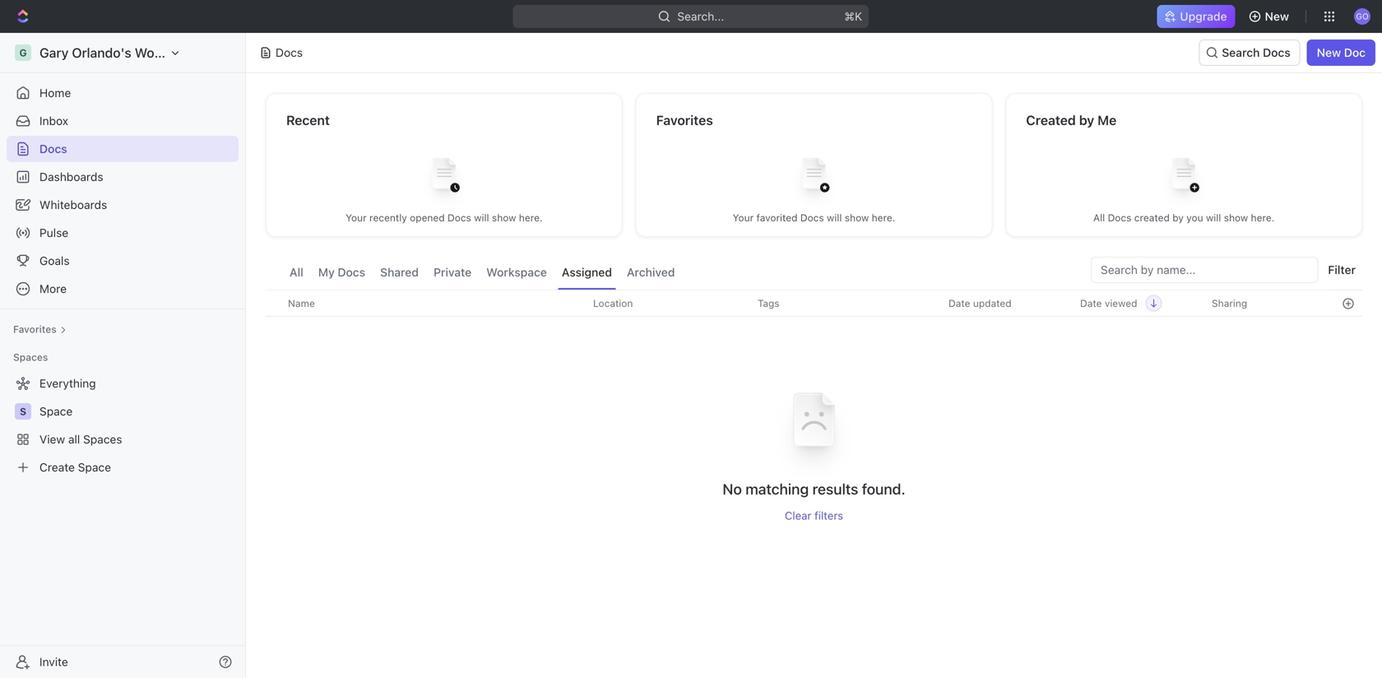 Task type: describe. For each thing, give the bounding box(es) containing it.
filter
[[1328, 263, 1356, 276]]

home link
[[7, 80, 239, 106]]

filters
[[815, 509, 844, 522]]

sidebar navigation
[[0, 33, 249, 678]]

assigned
[[562, 265, 612, 279]]

tree inside sidebar navigation
[[7, 370, 239, 481]]

viewed
[[1105, 297, 1138, 309]]

favorites button
[[7, 319, 73, 339]]

0 horizontal spatial spaces
[[13, 351, 48, 363]]

opened
[[410, 212, 445, 223]]

docs inside 'button'
[[338, 265, 365, 279]]

gary
[[39, 45, 69, 60]]

my
[[318, 265, 335, 279]]

1 horizontal spatial favorites
[[656, 112, 713, 128]]

filter button
[[1322, 257, 1363, 283]]

sharing
[[1212, 297, 1248, 309]]

workspace button
[[482, 257, 551, 290]]

found.
[[862, 480, 906, 498]]

workspace inside sidebar navigation
[[135, 45, 203, 60]]

results
[[813, 480, 859, 498]]

private button
[[430, 257, 476, 290]]

search
[[1222, 46, 1260, 59]]

created
[[1135, 212, 1170, 223]]

goals
[[39, 254, 70, 267]]

my docs
[[318, 265, 365, 279]]

no created by me docs image
[[1151, 145, 1217, 211]]

1 here. from the left
[[519, 212, 543, 223]]

favorites inside button
[[13, 323, 57, 335]]

upgrade link
[[1157, 5, 1236, 28]]

no data image
[[765, 371, 864, 479]]

updated
[[973, 297, 1012, 309]]

docs inside sidebar navigation
[[39, 142, 67, 156]]

no
[[723, 480, 742, 498]]

new button
[[1242, 3, 1299, 30]]

docs link
[[7, 136, 239, 162]]

orlando's
[[72, 45, 131, 60]]

view all spaces
[[39, 432, 122, 446]]

g
[[19, 47, 27, 58]]

name
[[288, 297, 315, 309]]

shared
[[380, 265, 419, 279]]

date updated
[[949, 297, 1012, 309]]

pulse
[[39, 226, 68, 239]]

all for all docs created by you will show here.
[[1094, 212, 1105, 223]]

archived button
[[623, 257, 679, 290]]

search...
[[678, 9, 725, 23]]

everything link
[[7, 370, 235, 397]]

everything
[[39, 376, 96, 390]]

your for recent
[[346, 212, 367, 223]]

no matching results found.
[[723, 480, 906, 498]]

location
[[593, 297, 633, 309]]

clear filters
[[785, 509, 844, 522]]

created
[[1026, 112, 1076, 128]]

pulse link
[[7, 220, 239, 246]]

create space
[[39, 460, 111, 474]]

no matching results found. table
[[266, 290, 1363, 522]]

created by me
[[1026, 112, 1117, 128]]

new doc button
[[1307, 39, 1376, 66]]

2 here. from the left
[[872, 212, 896, 223]]

all
[[68, 432, 80, 446]]

docs right opened
[[448, 212, 471, 223]]

1 horizontal spatial space
[[78, 460, 111, 474]]

favorited
[[757, 212, 798, 223]]

3 will from the left
[[1206, 212, 1221, 223]]

shared button
[[376, 257, 423, 290]]

all docs created by you will show here.
[[1094, 212, 1275, 223]]

no matching results found. row
[[266, 371, 1363, 522]]

home
[[39, 86, 71, 100]]

new doc
[[1317, 46, 1366, 59]]

docs up recent
[[276, 46, 303, 59]]

recent
[[286, 112, 330, 128]]



Task type: locate. For each thing, give the bounding box(es) containing it.
docs right my
[[338, 265, 365, 279]]

here.
[[519, 212, 543, 223], [872, 212, 896, 223], [1251, 212, 1275, 223]]

your for favorites
[[733, 212, 754, 223]]

0 vertical spatial all
[[1094, 212, 1105, 223]]

show right the you
[[1224, 212, 1248, 223]]

me
[[1098, 112, 1117, 128]]

docs inside button
[[1263, 46, 1291, 59]]

0 horizontal spatial favorites
[[13, 323, 57, 335]]

spaces inside view all spaces link
[[83, 432, 122, 446]]

date
[[949, 297, 971, 309], [1080, 297, 1102, 309]]

your left favorited
[[733, 212, 754, 223]]

space link
[[39, 398, 235, 425]]

clear filters button
[[785, 509, 844, 522]]

3 here. from the left
[[1251, 212, 1275, 223]]

go button
[[1350, 3, 1376, 30]]

0 horizontal spatial show
[[492, 212, 516, 223]]

no favorited docs image
[[781, 145, 847, 211]]

tags
[[758, 297, 780, 309]]

tree containing everything
[[7, 370, 239, 481]]

new for new doc
[[1317, 46, 1341, 59]]

row containing name
[[266, 290, 1363, 317]]

docs right favorited
[[801, 212, 824, 223]]

my docs button
[[314, 257, 370, 290]]

show down no favorited docs 'image'
[[845, 212, 869, 223]]

0 horizontal spatial by
[[1079, 112, 1095, 128]]

date viewed
[[1080, 297, 1138, 309]]

inbox link
[[7, 108, 239, 134]]

0 horizontal spatial space
[[39, 404, 73, 418]]

0 horizontal spatial new
[[1265, 9, 1289, 23]]

space, , element
[[15, 403, 31, 420]]

1 horizontal spatial your
[[733, 212, 754, 223]]

0 vertical spatial new
[[1265, 9, 1289, 23]]

will
[[474, 212, 489, 223], [827, 212, 842, 223], [1206, 212, 1221, 223]]

gary orlando's workspace, , element
[[15, 44, 31, 61]]

1 horizontal spatial new
[[1317, 46, 1341, 59]]

space up view
[[39, 404, 73, 418]]

s
[[20, 406, 26, 417]]

more button
[[7, 276, 239, 302]]

1 horizontal spatial spaces
[[83, 432, 122, 446]]

1 vertical spatial new
[[1317, 46, 1341, 59]]

1 vertical spatial all
[[290, 265, 303, 279]]

tree
[[7, 370, 239, 481]]

spaces
[[13, 351, 48, 363], [83, 432, 122, 446]]

dashboards link
[[7, 164, 239, 190]]

0 horizontal spatial your
[[346, 212, 367, 223]]

all button
[[286, 257, 308, 290]]

1 vertical spatial spaces
[[83, 432, 122, 446]]

by
[[1079, 112, 1095, 128], [1173, 212, 1184, 223]]

3 show from the left
[[1224, 212, 1248, 223]]

more
[[39, 282, 67, 295]]

will right opened
[[474, 212, 489, 223]]

show up workspace 'button'
[[492, 212, 516, 223]]

will down no favorited docs 'image'
[[827, 212, 842, 223]]

row
[[266, 290, 1363, 317]]

1 date from the left
[[949, 297, 971, 309]]

assigned button
[[558, 257, 616, 290]]

0 vertical spatial space
[[39, 404, 73, 418]]

1 vertical spatial by
[[1173, 212, 1184, 223]]

docs left created
[[1108, 212, 1132, 223]]

2 show from the left
[[845, 212, 869, 223]]

clear
[[785, 509, 812, 522]]

spaces down favorites button
[[13, 351, 48, 363]]

1 your from the left
[[346, 212, 367, 223]]

2 horizontal spatial show
[[1224, 212, 1248, 223]]

date inside date viewed button
[[1080, 297, 1102, 309]]

go
[[1356, 11, 1369, 21]]

0 vertical spatial workspace
[[135, 45, 203, 60]]

show
[[492, 212, 516, 223], [845, 212, 869, 223], [1224, 212, 1248, 223]]

workspace up "home" link
[[135, 45, 203, 60]]

your favorited docs will show here.
[[733, 212, 896, 223]]

view all spaces link
[[7, 426, 235, 453]]

workspace inside 'button'
[[486, 265, 547, 279]]

tab list
[[286, 257, 679, 290]]

whiteboards
[[39, 198, 107, 211]]

all left created
[[1094, 212, 1105, 223]]

new up "search docs"
[[1265, 9, 1289, 23]]

2 horizontal spatial here.
[[1251, 212, 1275, 223]]

create
[[39, 460, 75, 474]]

2 will from the left
[[827, 212, 842, 223]]

your recently opened docs will show here.
[[346, 212, 543, 223]]

0 horizontal spatial all
[[290, 265, 303, 279]]

upgrade
[[1180, 9, 1227, 23]]

private
[[434, 265, 472, 279]]

tab list containing all
[[286, 257, 679, 290]]

all inside button
[[290, 265, 303, 279]]

0 horizontal spatial here.
[[519, 212, 543, 223]]

workspace
[[135, 45, 203, 60], [486, 265, 547, 279]]

1 horizontal spatial all
[[1094, 212, 1105, 223]]

matching
[[746, 480, 809, 498]]

1 horizontal spatial by
[[1173, 212, 1184, 223]]

gary orlando's workspace
[[39, 45, 203, 60]]

date for date viewed
[[1080, 297, 1102, 309]]

2 date from the left
[[1080, 297, 1102, 309]]

spaces right 'all'
[[83, 432, 122, 446]]

1 vertical spatial favorites
[[13, 323, 57, 335]]

your
[[346, 212, 367, 223], [733, 212, 754, 223]]

1 vertical spatial workspace
[[486, 265, 547, 279]]

inbox
[[39, 114, 68, 128]]

1 horizontal spatial will
[[827, 212, 842, 223]]

date updated button
[[939, 290, 1022, 316]]

2 horizontal spatial will
[[1206, 212, 1221, 223]]

archived
[[627, 265, 675, 279]]

1 will from the left
[[474, 212, 489, 223]]

date for date updated
[[949, 297, 971, 309]]

all
[[1094, 212, 1105, 223], [290, 265, 303, 279]]

doc
[[1344, 46, 1366, 59]]

will right the you
[[1206, 212, 1221, 223]]

docs right search
[[1263, 46, 1291, 59]]

create space link
[[7, 454, 235, 481]]

space down view all spaces
[[78, 460, 111, 474]]

1 horizontal spatial date
[[1080, 297, 1102, 309]]

search docs
[[1222, 46, 1291, 59]]

by left the you
[[1173, 212, 1184, 223]]

0 horizontal spatial will
[[474, 212, 489, 223]]

workspace right private
[[486, 265, 547, 279]]

Search by name... text field
[[1101, 258, 1309, 282]]

goals link
[[7, 248, 239, 274]]

whiteboards link
[[7, 192, 239, 218]]

date viewed button
[[1071, 290, 1162, 316]]

0 vertical spatial favorites
[[656, 112, 713, 128]]

date left updated
[[949, 297, 971, 309]]

1 vertical spatial space
[[78, 460, 111, 474]]

new
[[1265, 9, 1289, 23], [1317, 46, 1341, 59]]

docs
[[276, 46, 303, 59], [1263, 46, 1291, 59], [39, 142, 67, 156], [448, 212, 471, 223], [801, 212, 824, 223], [1108, 212, 1132, 223], [338, 265, 365, 279]]

your left recently
[[346, 212, 367, 223]]

new left doc
[[1317, 46, 1341, 59]]

dashboards
[[39, 170, 103, 184]]

search docs button
[[1199, 39, 1301, 66]]

0 vertical spatial by
[[1079, 112, 1095, 128]]

view
[[39, 432, 65, 446]]

0 horizontal spatial workspace
[[135, 45, 203, 60]]

all for all
[[290, 265, 303, 279]]

0 vertical spatial spaces
[[13, 351, 48, 363]]

1 horizontal spatial workspace
[[486, 265, 547, 279]]

1 horizontal spatial here.
[[872, 212, 896, 223]]

0 horizontal spatial date
[[949, 297, 971, 309]]

docs down inbox
[[39, 142, 67, 156]]

no recent docs image
[[411, 145, 477, 211]]

new for new
[[1265, 9, 1289, 23]]

all left my
[[290, 265, 303, 279]]

1 show from the left
[[492, 212, 516, 223]]

by left me
[[1079, 112, 1095, 128]]

⌘k
[[845, 9, 863, 23]]

you
[[1187, 212, 1204, 223]]

1 horizontal spatial show
[[845, 212, 869, 223]]

invite
[[39, 655, 68, 669]]

date inside date updated button
[[949, 297, 971, 309]]

2 your from the left
[[733, 212, 754, 223]]

date left viewed
[[1080, 297, 1102, 309]]

filter button
[[1322, 257, 1363, 283]]

recently
[[370, 212, 407, 223]]



Task type: vqa. For each thing, say whether or not it's contained in the screenshot.
"tree" containing Everything
yes



